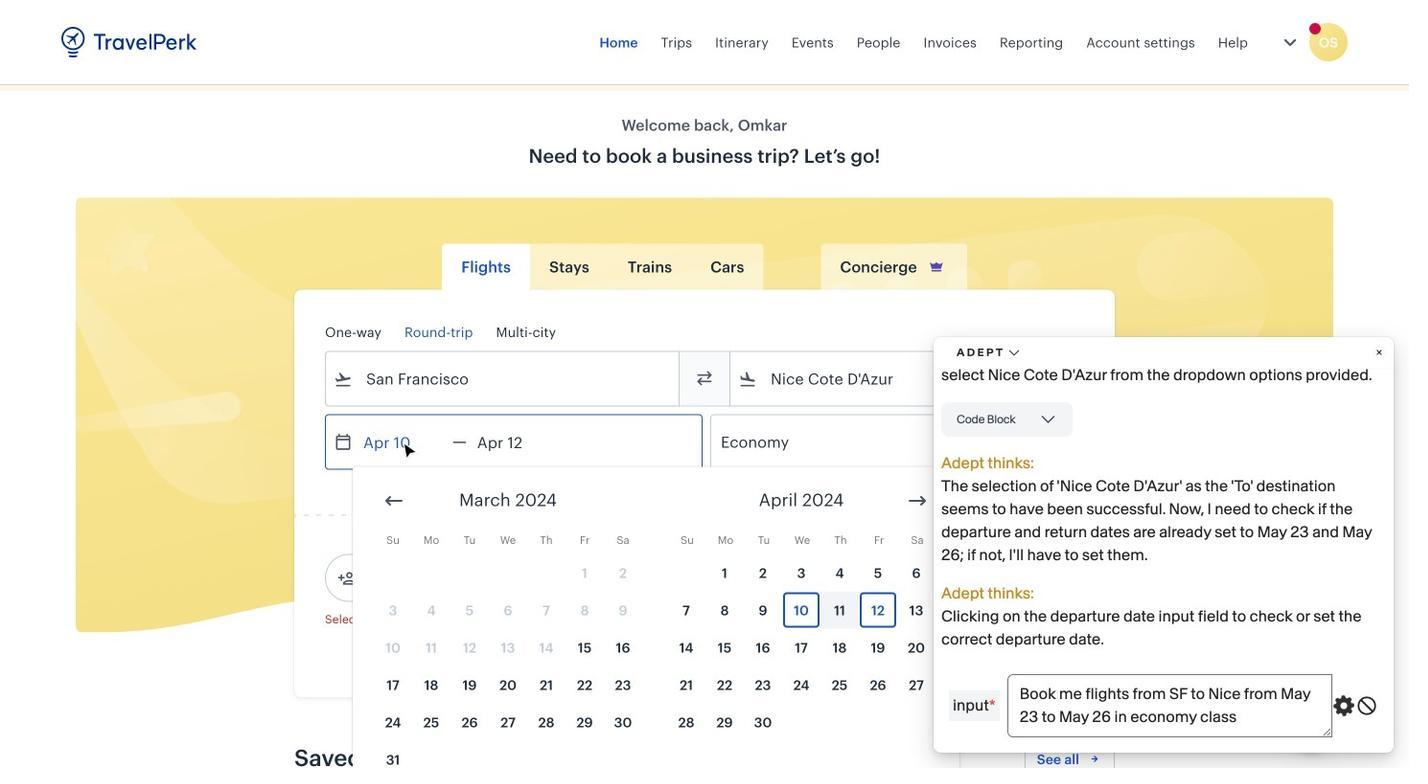 Task type: vqa. For each thing, say whether or not it's contained in the screenshot.
the 'Add first traveler' search box
no



Task type: describe. For each thing, give the bounding box(es) containing it.
From search field
[[353, 364, 654, 395]]

move forward to switch to the next month. image
[[906, 490, 929, 513]]



Task type: locate. For each thing, give the bounding box(es) containing it.
calendar application
[[353, 467, 1409, 769]]

move backward to switch to the previous month. image
[[383, 490, 406, 513]]

Depart text field
[[353, 416, 453, 469]]

Return text field
[[467, 416, 566, 469]]

To search field
[[757, 364, 1059, 395]]



